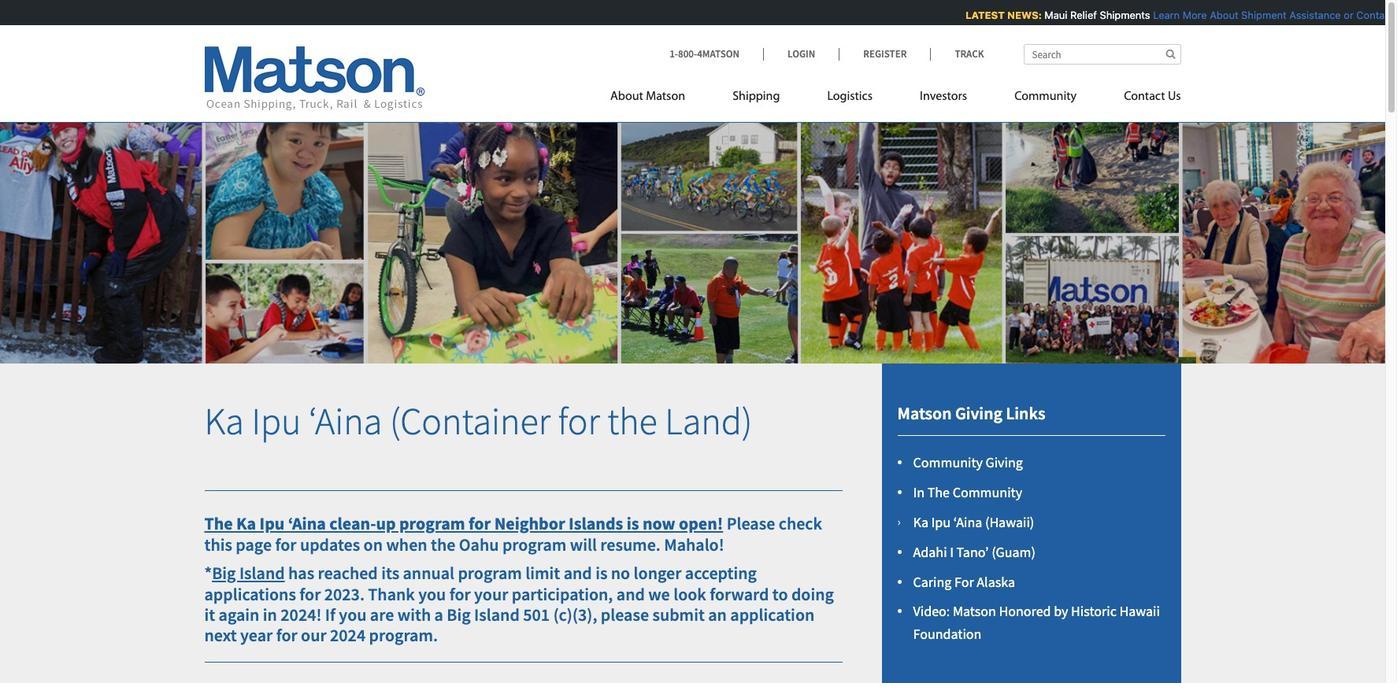 Task type: locate. For each thing, give the bounding box(es) containing it.
Search search field
[[1024, 44, 1182, 65]]

shipping link
[[709, 83, 804, 115]]

search image
[[1167, 49, 1176, 59]]

2 vertical spatial matson
[[953, 603, 997, 621]]

matson down for
[[953, 603, 997, 621]]

for
[[558, 398, 600, 445], [469, 513, 491, 535], [275, 534, 297, 556], [300, 584, 321, 606], [450, 584, 471, 606], [276, 625, 298, 647]]

honored
[[1000, 603, 1052, 621]]

matson for video: matson honored by historic hawaii foundation
[[953, 603, 997, 621]]

community inside community 'link'
[[1015, 91, 1077, 103]]

resume.
[[601, 534, 661, 556]]

program right up
[[399, 513, 465, 535]]

(c)(3),
[[553, 604, 598, 626]]

ipu for ka ipu 'aina (container for the land)
[[252, 398, 301, 445]]

investors
[[920, 91, 968, 103]]

is inside has reached its annual program limit and is no longer accepting applications for 2023. thank you for your participation, and we look forward to doing it again in 2024! if you are with a big island 501 (c)(3), please submit an application next year for our 2024 program.
[[596, 563, 608, 585]]

1 horizontal spatial is
[[627, 513, 639, 535]]

0 vertical spatial giving
[[956, 403, 1003, 425]]

matson giving links section
[[862, 364, 1201, 684]]

longer
[[634, 563, 682, 585]]

and
[[564, 563, 592, 585], [617, 584, 645, 606]]

our
[[301, 625, 327, 647]]

on
[[364, 534, 383, 556]]

are
[[370, 604, 394, 626]]

1 vertical spatial the
[[204, 513, 233, 535]]

alaska
[[977, 573, 1016, 591]]

ka ipu 'aina (hawaii)
[[914, 514, 1035, 532]]

program
[[399, 513, 465, 535], [503, 534, 567, 556], [458, 563, 522, 585]]

application
[[731, 604, 815, 626]]

giving for matson
[[956, 403, 1003, 425]]

1 vertical spatial community
[[914, 454, 983, 472]]

neighbor
[[495, 513, 566, 535]]

clean-
[[330, 513, 376, 535]]

register
[[864, 47, 907, 61]]

1 horizontal spatial you
[[419, 584, 446, 606]]

program.
[[369, 625, 438, 647]]

shipping
[[733, 91, 780, 103]]

0 vertical spatial the
[[608, 398, 658, 445]]

the left land)
[[608, 398, 658, 445]]

now
[[643, 513, 676, 535]]

1 horizontal spatial the
[[608, 398, 658, 445]]

for inside please check this page for updates on when the oahu program will resume. mahalo!
[[275, 534, 297, 556]]

1 vertical spatial big
[[447, 604, 471, 626]]

1 vertical spatial island
[[474, 604, 520, 626]]

shipments
[[1098, 9, 1149, 21]]

big right a
[[447, 604, 471, 626]]

learn
[[1152, 9, 1178, 21]]

applications
[[204, 584, 296, 606]]

1 vertical spatial is
[[596, 563, 608, 585]]

program down 'oahu'
[[458, 563, 522, 585]]

island
[[239, 563, 285, 585], [474, 604, 520, 626]]

login
[[788, 47, 816, 61]]

1 vertical spatial about
[[611, 91, 644, 103]]

*
[[204, 563, 212, 585]]

or
[[1342, 9, 1352, 21]]

investors link
[[897, 83, 991, 115]]

1-
[[670, 47, 678, 61]]

0 horizontal spatial is
[[596, 563, 608, 585]]

more
[[1181, 9, 1206, 21]]

program up limit at the bottom of page
[[503, 534, 567, 556]]

community giving link
[[914, 454, 1023, 472]]

0 horizontal spatial the
[[204, 513, 233, 535]]

2 horizontal spatial matson
[[953, 603, 997, 621]]

contact
[[1125, 91, 1166, 103]]

1 vertical spatial the
[[431, 534, 456, 556]]

0 vertical spatial big
[[212, 563, 236, 585]]

login link
[[764, 47, 839, 61]]

matson up the community giving
[[898, 403, 952, 425]]

501
[[523, 604, 550, 626]]

community up ka ipu 'aina (hawaii)
[[953, 484, 1023, 502]]

1 horizontal spatial about
[[1208, 9, 1237, 21]]

0 horizontal spatial the
[[431, 534, 456, 556]]

the left page
[[204, 513, 233, 535]]

you right thank
[[419, 584, 446, 606]]

the inside please check this page for updates on when the oahu program will resume. mahalo!
[[431, 534, 456, 556]]

about matson link
[[611, 83, 709, 115]]

about
[[1208, 9, 1237, 21], [611, 91, 644, 103]]

matson inside video: matson honored by historic hawaii foundation
[[953, 603, 997, 621]]

community
[[1015, 91, 1077, 103], [914, 454, 983, 472], [953, 484, 1023, 502]]

ka ipu 'aina (container for the land)
[[204, 398, 753, 445]]

1-800-4matson
[[670, 47, 740, 61]]

1 horizontal spatial and
[[617, 584, 645, 606]]

matson down 1-
[[646, 91, 686, 103]]

logistics link
[[804, 83, 897, 115]]

giving up 'in the community'
[[986, 454, 1023, 472]]

0 vertical spatial matson
[[646, 91, 686, 103]]

you
[[419, 584, 446, 606], [339, 604, 367, 626]]

video: matson honored by historic hawaii foundation
[[914, 603, 1161, 644]]

program inside has reached its annual program limit and is no longer accepting applications for 2023. thank you for your participation, and we look forward to doing it again in 2024! if you are with a big island 501 (c)(3), please submit an application next year for our 2024 program.
[[458, 563, 522, 585]]

logistics
[[828, 91, 873, 103]]

in the community
[[914, 484, 1023, 502]]

video:
[[914, 603, 951, 621]]

is left now in the left of the page
[[627, 513, 639, 535]]

caring for alaska link
[[914, 573, 1016, 591]]

community up in the community link
[[914, 454, 983, 472]]

big down this
[[212, 563, 236, 585]]

tano'
[[957, 544, 989, 562]]

to
[[773, 584, 788, 606]]

island left 501 on the bottom left
[[474, 604, 520, 626]]

matson inside 'link'
[[646, 91, 686, 103]]

island down page
[[239, 563, 285, 585]]

this
[[204, 534, 232, 556]]

track link
[[931, 47, 985, 61]]

community down search search box
[[1015, 91, 1077, 103]]

0 vertical spatial is
[[627, 513, 639, 535]]

and left 'we'
[[617, 584, 645, 606]]

ka inside matson giving links section
[[914, 514, 929, 532]]

None search field
[[1024, 44, 1182, 65]]

oahu
[[459, 534, 499, 556]]

you right if
[[339, 604, 367, 626]]

'aina inside matson giving links section
[[954, 514, 983, 532]]

the ka ipu 'aina clean-up program for neighbor islands is now open!
[[204, 513, 724, 535]]

we
[[649, 584, 670, 606]]

matson giving links
[[898, 403, 1046, 425]]

community link
[[991, 83, 1101, 115]]

'aina
[[309, 398, 382, 445], [288, 513, 326, 535], [954, 514, 983, 532]]

0 horizontal spatial about
[[611, 91, 644, 103]]

0 vertical spatial the
[[928, 484, 950, 502]]

ipu inside matson giving links section
[[932, 514, 951, 532]]

land)
[[665, 398, 753, 445]]

0 horizontal spatial you
[[339, 604, 367, 626]]

and down will
[[564, 563, 592, 585]]

the right in
[[928, 484, 950, 502]]

0 horizontal spatial and
[[564, 563, 592, 585]]

the up annual
[[431, 534, 456, 556]]

adahi
[[914, 544, 948, 562]]

video: matson honored by historic hawaii foundation link
[[914, 603, 1161, 644]]

in the community link
[[914, 484, 1023, 502]]

when
[[386, 534, 428, 556]]

foundation
[[914, 626, 982, 644]]

is left no
[[596, 563, 608, 585]]

please check this page for updates on when the oahu program will resume. mahalo!
[[204, 513, 823, 556]]

relief
[[1069, 9, 1096, 21]]

in
[[914, 484, 925, 502]]

the inside matson giving links section
[[928, 484, 950, 502]]

matson
[[646, 91, 686, 103], [898, 403, 952, 425], [953, 603, 997, 621]]

1 horizontal spatial island
[[474, 604, 520, 626]]

0 vertical spatial community
[[1015, 91, 1077, 103]]

ka
[[204, 398, 244, 445], [236, 513, 256, 535], [914, 514, 929, 532]]

1 vertical spatial giving
[[986, 454, 1023, 472]]

1 vertical spatial matson
[[898, 403, 952, 425]]

1 horizontal spatial big
[[447, 604, 471, 626]]

if
[[325, 604, 336, 626]]

1 horizontal spatial the
[[928, 484, 950, 502]]

0 horizontal spatial island
[[239, 563, 285, 585]]

giving left "links"
[[956, 403, 1003, 425]]

maui
[[1043, 9, 1066, 21]]

the
[[608, 398, 658, 445], [431, 534, 456, 556]]

blue matson logo with ocean, shipping, truck, rail and logistics written beneath it. image
[[204, 46, 425, 111]]

0 horizontal spatial matson
[[646, 91, 686, 103]]

check
[[779, 513, 823, 535]]



Task type: describe. For each thing, give the bounding box(es) containing it.
800-
[[678, 47, 697, 61]]

matson for about matson
[[646, 91, 686, 103]]

0 vertical spatial island
[[239, 563, 285, 585]]

community for community
[[1015, 91, 1077, 103]]

0 horizontal spatial big
[[212, 563, 236, 585]]

news:
[[1006, 9, 1041, 21]]

big inside has reached its annual program limit and is no longer accepting applications for 2023. thank you for your participation, and we look forward to doing it again in 2024! if you are with a big island 501 (c)(3), please submit an application next year for our 2024 program.
[[447, 604, 471, 626]]

up
[[376, 513, 396, 535]]

links
[[1006, 403, 1046, 425]]

hawaii
[[1120, 603, 1161, 621]]

will
[[570, 534, 597, 556]]

1 horizontal spatial matson
[[898, 403, 952, 425]]

accepting
[[685, 563, 757, 585]]

track
[[955, 47, 985, 61]]

top menu navigation
[[611, 83, 1182, 115]]

for
[[955, 573, 974, 591]]

historic
[[1072, 603, 1117, 621]]

annual
[[403, 563, 455, 585]]

page
[[236, 534, 272, 556]]

assistance
[[1288, 9, 1340, 21]]

forward
[[710, 584, 769, 606]]

your
[[474, 584, 509, 606]]

updates
[[300, 534, 360, 556]]

giving for community
[[986, 454, 1023, 472]]

participation,
[[512, 584, 613, 606]]

an
[[709, 604, 727, 626]]

community giving
[[914, 454, 1023, 472]]

shipment
[[1240, 9, 1285, 21]]

has reached its annual program limit and is no longer accepting applications for 2023. thank you for your participation, and we look forward to doing it again in 2024! if you are with a big island 501 (c)(3), please submit an application next year for our 2024 program.
[[204, 563, 834, 647]]

2024
[[330, 625, 366, 647]]

program inside please check this page for updates on when the oahu program will resume. mahalo!
[[503, 534, 567, 556]]

by
[[1054, 603, 1069, 621]]

submit
[[653, 604, 705, 626]]

matson foundation giving image
[[0, 98, 1386, 364]]

0 vertical spatial about
[[1208, 9, 1237, 21]]

2023.
[[324, 584, 365, 606]]

about matson
[[611, 91, 686, 103]]

please
[[601, 604, 649, 626]]

register link
[[839, 47, 931, 61]]

look
[[674, 584, 707, 606]]

(container
[[390, 398, 551, 445]]

us
[[1168, 91, 1182, 103]]

contact us
[[1125, 91, 1182, 103]]

its
[[381, 563, 400, 585]]

caring
[[914, 573, 952, 591]]

container
[[1355, 9, 1398, 21]]

'aina for ka ipu 'aina (hawaii)
[[954, 514, 983, 532]]

no
[[611, 563, 631, 585]]

1-800-4matson link
[[670, 47, 764, 61]]

latest
[[964, 9, 1003, 21]]

ka for ka ipu 'aina (container for the land)
[[204, 398, 244, 445]]

a
[[435, 604, 444, 626]]

latest news: maui relief shipments learn more about shipment assistance or container
[[964, 9, 1398, 21]]

about inside about matson 'link'
[[611, 91, 644, 103]]

2 vertical spatial community
[[953, 484, 1023, 502]]

please
[[727, 513, 776, 535]]

doing
[[792, 584, 834, 606]]

(hawaii)
[[986, 514, 1035, 532]]

(guam)
[[992, 544, 1036, 562]]

i
[[950, 544, 954, 562]]

island inside has reached its annual program limit and is no longer accepting applications for 2023. thank you for your participation, and we look forward to doing it again in 2024! if you are with a big island 501 (c)(3), please submit an application next year for our 2024 program.
[[474, 604, 520, 626]]

ka for ka ipu 'aina (hawaii)
[[914, 514, 929, 532]]

mahalo!
[[664, 534, 725, 556]]

with
[[398, 604, 431, 626]]

community for community giving
[[914, 454, 983, 472]]

adahi i tano' (guam) link
[[914, 544, 1036, 562]]

learn more about shipment assistance or container link
[[1152, 9, 1398, 21]]

limit
[[526, 563, 560, 585]]

reached
[[318, 563, 378, 585]]

'aina for ka ipu 'aina (container for the land)
[[309, 398, 382, 445]]

it
[[204, 604, 215, 626]]

4matson
[[697, 47, 740, 61]]

open!
[[679, 513, 724, 535]]

again
[[219, 604, 260, 626]]

ipu for ka ipu 'aina (hawaii)
[[932, 514, 951, 532]]

year
[[240, 625, 273, 647]]

next
[[204, 625, 237, 647]]

in
[[263, 604, 277, 626]]

contact us link
[[1101, 83, 1182, 115]]

caring for alaska
[[914, 573, 1016, 591]]



Task type: vqa. For each thing, say whether or not it's contained in the screenshot.
the bottommost city
no



